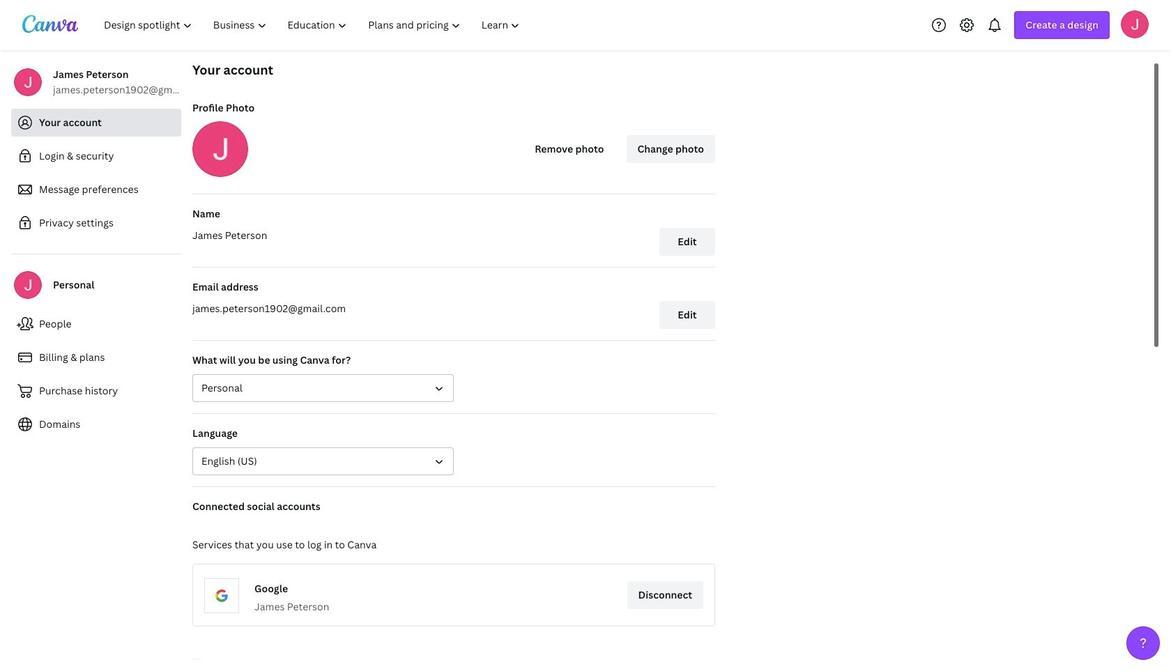 Task type: vqa. For each thing, say whether or not it's contained in the screenshot.
top level navigation element
yes



Task type: locate. For each thing, give the bounding box(es) containing it.
None button
[[193, 375, 454, 403]]

james peterson image
[[1122, 10, 1150, 38]]



Task type: describe. For each thing, give the bounding box(es) containing it.
top level navigation element
[[95, 11, 533, 39]]

Language: English (US) button
[[193, 448, 454, 476]]



